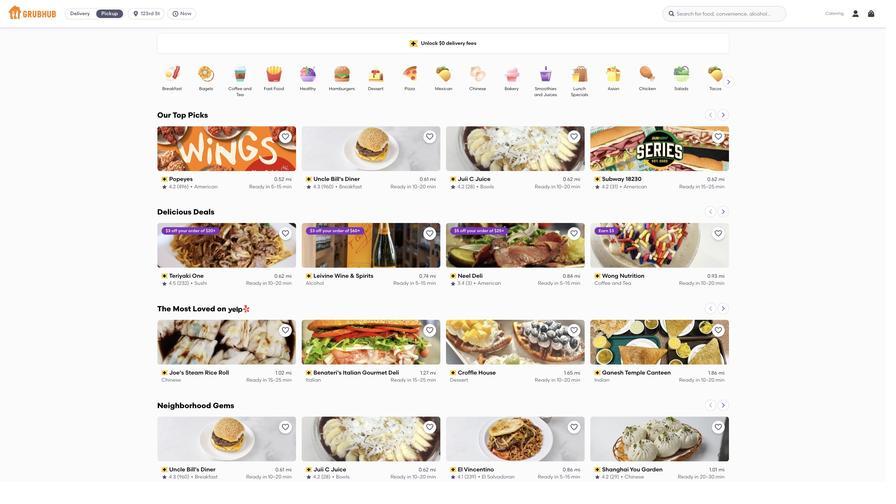 Task type: locate. For each thing, give the bounding box(es) containing it.
0 vertical spatial (960)
[[321, 184, 334, 190]]

svg image right catering button
[[852, 10, 860, 18]]

5–15 for leivine wine & spirits
[[416, 281, 426, 287]]

0 horizontal spatial of
[[201, 229, 205, 234]]

1 vertical spatial juii
[[314, 467, 324, 473]]

unlock
[[421, 40, 438, 46]]

juii c juice logo image
[[446, 126, 585, 171], [302, 417, 440, 462]]

1.02
[[276, 371, 284, 377]]

3 caret left icon image from the top
[[708, 306, 714, 312]]

ready for subway 18230 logo
[[680, 184, 695, 190]]

breakfast
[[162, 86, 182, 91], [339, 184, 362, 190], [195, 475, 218, 481]]

5–15 for popeyes
[[271, 184, 282, 190]]

italian left gourmet at the left
[[343, 370, 361, 376]]

juii c juice for the right juii c juice logo
[[458, 176, 491, 183]]

off for teriyaki one
[[172, 229, 177, 234]]

uncle bill's diner logo image
[[302, 126, 440, 171], [157, 417, 296, 462]]

mi for el vincentino logo
[[575, 467, 581, 473]]

1 of from the left
[[201, 229, 205, 234]]

1 vertical spatial italian
[[306, 378, 321, 384]]

ready in 5–15 min down 0.86
[[538, 475, 581, 481]]

0.84
[[563, 274, 573, 280]]

delivery button
[[65, 8, 95, 19]]

gems
[[213, 402, 234, 410]]

4.3 (960)
[[313, 184, 334, 190], [169, 475, 189, 481]]

0 horizontal spatial 4.3 (960)
[[169, 475, 189, 481]]

$3 off your order of $60+
[[310, 229, 360, 234]]

1.65
[[564, 371, 573, 377]]

0 horizontal spatial 15–25
[[268, 378, 282, 384]]

• american right (3)
[[474, 281, 501, 287]]

2 horizontal spatial your
[[467, 229, 476, 234]]

dessert down dessert image in the top left of the page
[[368, 86, 384, 91]]

ready for the right juii c juice logo
[[535, 184, 550, 190]]

10–20
[[413, 184, 426, 190], [557, 184, 570, 190], [268, 281, 282, 287], [701, 281, 715, 287], [557, 378, 570, 384], [701, 378, 715, 384], [268, 475, 282, 481], [413, 475, 426, 481]]

1 horizontal spatial el
[[482, 475, 486, 481]]

and inside smoothies and juices
[[535, 92, 543, 97]]

deals
[[193, 208, 214, 217]]

1 horizontal spatial of
[[345, 229, 349, 234]]

0 vertical spatial 0.61 mi
[[420, 177, 436, 183]]

deli up (3)
[[472, 273, 483, 280]]

• breakfast
[[336, 184, 362, 190], [191, 475, 218, 481]]

ready in 10–20 min
[[391, 184, 436, 190], [535, 184, 581, 190], [246, 281, 292, 287], [679, 281, 725, 287], [535, 378, 581, 384], [679, 378, 725, 384], [246, 475, 292, 481], [391, 475, 436, 481]]

subscription pass image for wong nutrition logo at the right of page
[[595, 274, 601, 279]]

5–15 for el vincentino
[[560, 475, 570, 481]]

of left $20+
[[201, 229, 205, 234]]

0 horizontal spatial • bowls
[[332, 475, 350, 481]]

popeyes
[[169, 176, 193, 183]]

0 horizontal spatial 0.61
[[276, 467, 284, 473]]

4.2 (28) for the bottommost juii c juice logo
[[313, 475, 331, 481]]

0.62 mi for subway 18230 logo
[[708, 177, 725, 183]]

deli right gourmet at the left
[[389, 370, 399, 376]]

2 horizontal spatial $3
[[609, 229, 614, 234]]

el
[[458, 467, 463, 473], [482, 475, 486, 481]]

1 vertical spatial 4.3
[[169, 475, 176, 481]]

joe's steam rice roll logo image
[[157, 320, 296, 365]]

1 vertical spatial and
[[535, 92, 543, 97]]

0 vertical spatial chinese
[[470, 86, 486, 91]]

italian down benateri's
[[306, 378, 321, 384]]

4.3 for star icon associated with left uncle bill's diner logo
[[169, 475, 176, 481]]

1 $3 from the left
[[166, 229, 171, 234]]

order left $20+
[[188, 229, 200, 234]]

1 horizontal spatial off
[[316, 229, 322, 234]]

tea down coffee and tea "image"
[[236, 92, 244, 97]]

4.3 for star icon corresponding to the top uncle bill's diner logo
[[313, 184, 320, 190]]

4.2 for subway 18230 logo
[[602, 184, 609, 190]]

shanghai
[[602, 467, 629, 473]]

min for el vincentino logo
[[572, 475, 581, 481]]

star icon image for the bottommost juii c juice logo
[[306, 475, 312, 481]]

leivine
[[314, 273, 333, 280]]

0 vertical spatial c
[[469, 176, 474, 183]]

order
[[188, 229, 200, 234], [333, 229, 344, 234], [477, 229, 488, 234]]

star icon image for teriyaki one logo
[[162, 281, 167, 287]]

chinese down chinese image
[[470, 86, 486, 91]]

star icon image for left uncle bill's diner logo
[[162, 475, 167, 481]]

svg image
[[867, 10, 876, 18], [132, 10, 139, 17], [668, 10, 675, 17]]

• american down 18230
[[620, 184, 647, 190]]

2 off from the left
[[316, 229, 322, 234]]

your down delicious deals
[[178, 229, 187, 234]]

(239)
[[465, 475, 477, 481]]

bakery image
[[499, 66, 524, 82]]

and inside the coffee and tea
[[243, 86, 252, 91]]

most
[[173, 305, 191, 313]]

0.62 mi for teriyaki one logo
[[274, 274, 292, 280]]

chinese down joe's
[[162, 378, 181, 384]]

1 horizontal spatial 4.3 (960)
[[313, 184, 334, 190]]

min for joe's steam rice roll logo on the left bottom
[[283, 378, 292, 384]]

0 horizontal spatial juii
[[314, 467, 324, 473]]

ready in 5–15 min down 0.74
[[394, 281, 436, 287]]

bowls for the right juii c juice logo
[[480, 184, 494, 190]]

$25+
[[495, 229, 504, 234]]

1 horizontal spatial juii
[[458, 176, 468, 183]]

0.86 mi
[[563, 467, 581, 473]]

• breakfast for left uncle bill's diner logo
[[191, 475, 218, 481]]

4 caret left icon image from the top
[[708, 403, 714, 409]]

0 horizontal spatial american
[[194, 184, 218, 190]]

2 vertical spatial breakfast
[[195, 475, 218, 481]]

asian image
[[601, 66, 626, 82]]

1 your from the left
[[178, 229, 187, 234]]

bill's
[[331, 176, 344, 183], [187, 467, 199, 473]]

el vincentino logo image
[[446, 417, 585, 462]]

0 vertical spatial italian
[[343, 370, 361, 376]]

diner for left uncle bill's diner logo
[[201, 467, 216, 473]]

2 horizontal spatial order
[[477, 229, 488, 234]]

juice
[[475, 176, 491, 183], [331, 467, 346, 473]]

main navigation navigation
[[0, 0, 886, 28]]

save this restaurant image for ganesh temple canteen logo
[[714, 327, 723, 335]]

1 vertical spatial (960)
[[177, 475, 189, 481]]

subscription pass image for subway 18230
[[595, 177, 601, 182]]

0 vertical spatial bill's
[[331, 176, 344, 183]]

dessert down croffle
[[450, 378, 468, 384]]

c
[[469, 176, 474, 183], [325, 467, 330, 473]]

4.2
[[169, 184, 176, 190], [458, 184, 465, 190], [602, 184, 609, 190], [313, 475, 320, 481], [602, 475, 609, 481]]

in
[[266, 184, 270, 190], [407, 184, 411, 190], [551, 184, 556, 190], [696, 184, 700, 190], [263, 281, 267, 287], [410, 281, 414, 287], [555, 281, 559, 287], [696, 281, 700, 287], [263, 378, 267, 384], [407, 378, 412, 384], [551, 378, 556, 384], [696, 378, 700, 384], [263, 475, 267, 481], [407, 475, 411, 481], [555, 475, 559, 481], [695, 475, 699, 481]]

(960) for the top uncle bill's diner logo
[[321, 184, 334, 190]]

2 order from the left
[[333, 229, 344, 234]]

and for coffee and tea "image"
[[243, 86, 252, 91]]

15–25 for joe's steam rice roll
[[268, 378, 282, 384]]

mi for neel deli logo
[[575, 274, 581, 280]]

1 horizontal spatial • american
[[474, 281, 501, 287]]

salvadoran
[[487, 475, 515, 481]]

0 horizontal spatial and
[[243, 86, 252, 91]]

1 horizontal spatial • breakfast
[[336, 184, 362, 190]]

0 vertical spatial coffee
[[229, 86, 242, 91]]

coffee and tea down coffee and tea "image"
[[229, 86, 252, 97]]

0 vertical spatial bowls
[[480, 184, 494, 190]]

2 $3 from the left
[[310, 229, 315, 234]]

1 vertical spatial uncle
[[169, 467, 185, 473]]

0 horizontal spatial dessert
[[368, 86, 384, 91]]

1 horizontal spatial diner
[[345, 176, 360, 183]]

• sushi
[[191, 281, 207, 287]]

3 your from the left
[[467, 229, 476, 234]]

1 horizontal spatial juii c juice
[[458, 176, 491, 183]]

in for wong nutrition logo at the right of page
[[696, 281, 700, 287]]

3 off from the left
[[460, 229, 466, 234]]

el up 4.1
[[458, 467, 463, 473]]

in for benateri's italian gourmet deli logo
[[407, 378, 412, 384]]

1 horizontal spatial your
[[323, 229, 332, 234]]

(29)
[[610, 475, 619, 481]]

fast food image
[[262, 66, 286, 82]]

1 horizontal spatial 4.3
[[313, 184, 320, 190]]

1 vertical spatial dessert
[[450, 378, 468, 384]]

neighborhood
[[157, 402, 211, 410]]

0 horizontal spatial juii c juice logo image
[[302, 417, 440, 462]]

now button
[[167, 8, 199, 19]]

0 vertical spatial uncle
[[314, 176, 330, 183]]

caret right icon image for neighborhood gems
[[721, 403, 726, 409]]

american right (3)
[[478, 281, 501, 287]]

svg image left now
[[172, 10, 179, 17]]

1 horizontal spatial c
[[469, 176, 474, 183]]

delivery
[[70, 11, 90, 17]]

3 order from the left
[[477, 229, 488, 234]]

0 horizontal spatial ready in 15–25 min
[[246, 378, 292, 384]]

in for neel deli logo
[[555, 281, 559, 287]]

ready for wong nutrition logo at the right of page
[[679, 281, 695, 287]]

1 vertical spatial juice
[[331, 467, 346, 473]]

min for shanghai you garden logo
[[716, 475, 725, 481]]

ganesh temple canteen logo image
[[590, 320, 729, 365]]

coffee inside the coffee and tea
[[229, 86, 242, 91]]

coffee down wong
[[595, 281, 611, 287]]

ready for leivine wine & spirits logo
[[394, 281, 409, 287]]

2 horizontal spatial breakfast
[[339, 184, 362, 190]]

0 horizontal spatial • breakfast
[[191, 475, 218, 481]]

ganesh temple canteen
[[602, 370, 671, 376]]

0 vertical spatial 4.2 (28)
[[458, 184, 475, 190]]

5–15 for neel deli
[[560, 281, 570, 287]]

• el salvadoran
[[478, 475, 515, 481]]

3.4 (3)
[[458, 281, 472, 287]]

15–25
[[701, 184, 715, 190], [268, 378, 282, 384], [413, 378, 426, 384]]

ready for the bottommost juii c juice logo
[[391, 475, 406, 481]]

in for joe's steam rice roll logo on the left bottom
[[263, 378, 267, 384]]

juii
[[458, 176, 468, 183], [314, 467, 324, 473]]

0.62 mi for the bottommost juii c juice logo
[[419, 467, 436, 473]]

1 vertical spatial uncle bill's diner
[[169, 467, 216, 473]]

5–15 down the 0.84
[[560, 281, 570, 287]]

0 horizontal spatial svg image
[[132, 10, 139, 17]]

steam
[[185, 370, 204, 376]]

you
[[630, 467, 640, 473]]

svg image
[[852, 10, 860, 18], [172, 10, 179, 17]]

0 horizontal spatial juii c juice
[[314, 467, 346, 473]]

wong nutrition
[[602, 273, 645, 280]]

ready for left uncle bill's diner logo
[[246, 475, 262, 481]]

ready
[[249, 184, 265, 190], [391, 184, 406, 190], [535, 184, 550, 190], [680, 184, 695, 190], [246, 281, 262, 287], [394, 281, 409, 287], [538, 281, 553, 287], [679, 281, 695, 287], [246, 378, 262, 384], [391, 378, 406, 384], [535, 378, 550, 384], [679, 378, 695, 384], [246, 475, 262, 481], [391, 475, 406, 481], [538, 475, 553, 481], [678, 475, 694, 481]]

0 horizontal spatial bowls
[[336, 475, 350, 481]]

0 horizontal spatial coffee and tea
[[229, 86, 252, 97]]

benateri's italian gourmet deli
[[314, 370, 399, 376]]

1 vertical spatial juii c juice
[[314, 467, 346, 473]]

asian
[[608, 86, 619, 91]]

123rd st button
[[128, 8, 167, 19]]

0 horizontal spatial svg image
[[172, 10, 179, 17]]

and for smoothies and juices image
[[535, 92, 543, 97]]

1 vertical spatial • bowls
[[332, 475, 350, 481]]

in for croffle house logo
[[551, 378, 556, 384]]

diner
[[345, 176, 360, 183], [201, 467, 216, 473]]

0.62 mi for the right juii c juice logo
[[563, 177, 581, 183]]

hamburgers image
[[330, 66, 354, 82]]

0 horizontal spatial (960)
[[177, 475, 189, 481]]

min
[[283, 184, 292, 190], [427, 184, 436, 190], [572, 184, 581, 190], [716, 184, 725, 190], [283, 281, 292, 287], [427, 281, 436, 287], [572, 281, 581, 287], [716, 281, 725, 287], [283, 378, 292, 384], [427, 378, 436, 384], [572, 378, 581, 384], [716, 378, 725, 384], [283, 475, 292, 481], [427, 475, 436, 481], [572, 475, 581, 481], [716, 475, 725, 481]]

0 horizontal spatial c
[[325, 467, 330, 473]]

1 vertical spatial 4.2 (28)
[[313, 475, 331, 481]]

1 horizontal spatial ready in 15–25 min
[[391, 378, 436, 384]]

0 vertical spatial (28)
[[466, 184, 475, 190]]

ready in 5–15 min down the 0.84
[[538, 281, 581, 287]]

0.61 mi
[[420, 177, 436, 183], [276, 467, 292, 473]]

0 horizontal spatial bill's
[[187, 467, 199, 473]]

5–15 down 0.86
[[560, 475, 570, 481]]

coffee
[[229, 86, 242, 91], [595, 281, 611, 287]]

and down coffee and tea "image"
[[243, 86, 252, 91]]

subscription pass image for benateri's italian gourmet deli logo
[[306, 371, 312, 376]]

healthy
[[300, 86, 316, 91]]

0 vertical spatial juice
[[475, 176, 491, 183]]

hamburgers
[[329, 86, 355, 91]]

0.86
[[563, 467, 573, 473]]

0 horizontal spatial deli
[[389, 370, 399, 376]]

chinese
[[470, 86, 486, 91], [162, 378, 181, 384], [625, 475, 644, 481]]

star icon image for neel deli logo
[[450, 281, 456, 287]]

star icon image
[[162, 184, 167, 190], [306, 184, 312, 190], [450, 184, 456, 190], [595, 184, 600, 190], [162, 281, 167, 287], [450, 281, 456, 287], [162, 475, 167, 481], [306, 475, 312, 481], [450, 475, 456, 481], [595, 475, 600, 481]]

2 of from the left
[[345, 229, 349, 234]]

1 horizontal spatial • bowls
[[477, 184, 494, 190]]

(31)
[[610, 184, 618, 190]]

2 caret left icon image from the top
[[708, 209, 714, 215]]

mi
[[286, 177, 292, 183], [430, 177, 436, 183], [575, 177, 581, 183], [719, 177, 725, 183], [286, 274, 292, 280], [430, 274, 436, 280], [575, 274, 581, 280], [719, 274, 725, 280], [286, 371, 292, 377], [430, 371, 436, 377], [575, 371, 581, 377], [719, 371, 725, 377], [286, 467, 292, 473], [430, 467, 436, 473], [575, 467, 581, 473], [719, 467, 725, 473]]

1 horizontal spatial juice
[[475, 176, 491, 183]]

1 vertical spatial bill's
[[187, 467, 199, 473]]

0 horizontal spatial 0.61 mi
[[276, 467, 292, 473]]

0 vertical spatial juii c juice
[[458, 176, 491, 183]]

american down 18230
[[624, 184, 647, 190]]

shanghai you garden logo image
[[590, 417, 729, 462]]

save this restaurant image for el vincentino logo
[[570, 423, 578, 432]]

your right '$5'
[[467, 229, 476, 234]]

0 horizontal spatial chinese
[[162, 378, 181, 384]]

your left $60+
[[323, 229, 332, 234]]

american right (496)
[[194, 184, 218, 190]]

mi for ganesh temple canteen logo
[[719, 371, 725, 377]]

subscription pass image
[[162, 177, 168, 182], [595, 177, 601, 182], [162, 274, 168, 279], [306, 274, 312, 279], [450, 371, 457, 376], [162, 468, 168, 473], [595, 468, 601, 473]]

ready in 10–20 min for teriyaki one logo
[[246, 281, 292, 287]]

bakery
[[505, 86, 519, 91]]

and
[[243, 86, 252, 91], [535, 92, 543, 97], [612, 281, 622, 287]]

in for the right juii c juice logo
[[551, 184, 556, 190]]

caret left icon image
[[708, 112, 714, 118], [708, 209, 714, 215], [708, 306, 714, 312], [708, 403, 714, 409]]

0 vertical spatial dessert
[[368, 86, 384, 91]]

ready in 15–25 min for joe's steam rice roll
[[246, 378, 292, 384]]

4.2 (496)
[[169, 184, 189, 190]]

save this restaurant button
[[279, 131, 292, 143], [423, 131, 436, 143], [568, 131, 581, 143], [712, 131, 725, 143], [279, 227, 292, 240], [423, 227, 436, 240], [568, 227, 581, 240], [712, 227, 725, 240], [279, 324, 292, 337], [423, 324, 436, 337], [568, 324, 581, 337], [712, 324, 725, 337], [279, 421, 292, 434], [423, 421, 436, 434], [568, 421, 581, 434], [712, 421, 725, 434]]

2 horizontal spatial • american
[[620, 184, 647, 190]]

star icon image for popeyes logo on the top left
[[162, 184, 167, 190]]

1 caret left icon image from the top
[[708, 112, 714, 118]]

uncle bill's diner for star icon associated with left uncle bill's diner logo
[[169, 467, 216, 473]]

5–15 down 0.52
[[271, 184, 282, 190]]

unlock $0 delivery fees
[[421, 40, 477, 46]]

off for leivine wine & spirits
[[316, 229, 322, 234]]

dessert image
[[364, 66, 388, 82]]

el down vincentino
[[482, 475, 486, 481]]

of for wine
[[345, 229, 349, 234]]

ready in 5–15 min down 0.52
[[249, 184, 292, 190]]

3 of from the left
[[489, 229, 494, 234]]

and down smoothies
[[535, 92, 543, 97]]

american
[[194, 184, 218, 190], [624, 184, 647, 190], [478, 281, 501, 287]]

coffee down coffee and tea "image"
[[229, 86, 242, 91]]

subscription pass image for leivine wine & spirits
[[306, 274, 312, 279]]

1 horizontal spatial american
[[478, 281, 501, 287]]

your
[[178, 229, 187, 234], [323, 229, 332, 234], [467, 229, 476, 234]]

caret left icon image for delicious deals
[[708, 209, 714, 215]]

• american right (496)
[[191, 184, 218, 190]]

subscription pass image for joe's steam rice roll logo on the left bottom
[[162, 371, 168, 376]]

chinese down you
[[625, 475, 644, 481]]

juii c juice
[[458, 176, 491, 183], [314, 467, 346, 473]]

caret left icon image for the most loved on
[[708, 306, 714, 312]]

(3)
[[466, 281, 472, 287]]

min for the right juii c juice logo
[[572, 184, 581, 190]]

4.2 for popeyes logo on the top left
[[169, 184, 176, 190]]

1 off from the left
[[172, 229, 177, 234]]

of left $60+
[[345, 229, 349, 234]]

order left $60+
[[333, 229, 344, 234]]

ready in 20–30 min
[[678, 475, 725, 481]]

1 horizontal spatial uncle bill's diner
[[314, 176, 360, 183]]

0 horizontal spatial 4.2 (28)
[[313, 475, 331, 481]]

0.74 mi
[[419, 274, 436, 280]]

min for neel deli logo
[[572, 281, 581, 287]]

subscription pass image
[[306, 177, 312, 182], [450, 177, 457, 182], [450, 274, 457, 279], [595, 274, 601, 279], [162, 371, 168, 376], [306, 371, 312, 376], [595, 371, 601, 376], [306, 468, 312, 473], [450, 468, 457, 473]]

1 horizontal spatial breakfast
[[195, 475, 218, 481]]

order for deli
[[477, 229, 488, 234]]

lunch specials image
[[567, 66, 592, 82]]

1 horizontal spatial deli
[[472, 273, 483, 280]]

save this restaurant image
[[714, 133, 723, 141], [281, 230, 290, 238], [426, 230, 434, 238], [714, 230, 723, 238], [281, 327, 290, 335], [426, 327, 434, 335], [570, 327, 578, 335], [714, 423, 723, 432]]

1.01
[[710, 467, 717, 473]]

2 your from the left
[[323, 229, 332, 234]]

1 vertical spatial chinese
[[162, 378, 181, 384]]

5–15
[[271, 184, 282, 190], [416, 281, 426, 287], [560, 281, 570, 287], [560, 475, 570, 481]]

order left $25+
[[477, 229, 488, 234]]

4.5
[[169, 281, 176, 287]]

• for subscription pass image for el vincentino logo
[[478, 475, 480, 481]]

tea down wong nutrition
[[623, 281, 631, 287]]

off
[[172, 229, 177, 234], [316, 229, 322, 234], [460, 229, 466, 234]]

pizza image
[[398, 66, 422, 82]]

123rd st
[[141, 11, 160, 17]]

0 horizontal spatial 4.3
[[169, 475, 176, 481]]

star icon image for the top uncle bill's diner logo
[[306, 184, 312, 190]]

0 horizontal spatial el
[[458, 467, 463, 473]]

1 vertical spatial coffee and tea
[[595, 281, 631, 287]]

and down wong
[[612, 281, 622, 287]]

1 vertical spatial coffee
[[595, 281, 611, 287]]

• breakfast for the top uncle bill's diner logo
[[336, 184, 362, 190]]

of left $25+
[[489, 229, 494, 234]]

catering
[[826, 11, 844, 16]]

your for neel
[[467, 229, 476, 234]]

of for one
[[201, 229, 205, 234]]

ready in 10–20 min for croffle house logo
[[535, 378, 581, 384]]

save this restaurant image
[[281, 133, 290, 141], [426, 133, 434, 141], [570, 133, 578, 141], [570, 230, 578, 238], [714, 327, 723, 335], [281, 423, 290, 432], [426, 423, 434, 432], [570, 423, 578, 432]]

1 horizontal spatial coffee
[[595, 281, 611, 287]]

caret right icon image
[[726, 79, 732, 85], [721, 112, 726, 118], [721, 209, 726, 215], [721, 306, 726, 312], [721, 403, 726, 409]]

5–15 down 0.74
[[416, 281, 426, 287]]

on
[[217, 305, 226, 313]]

ready for shanghai you garden logo
[[678, 475, 694, 481]]

caret right icon image for delicious deals
[[721, 209, 726, 215]]

1 order from the left
[[188, 229, 200, 234]]

0 vertical spatial 4.3 (960)
[[313, 184, 334, 190]]

fast food
[[264, 86, 284, 91]]

coffee and tea down wong
[[595, 281, 631, 287]]

mi for wong nutrition logo at the right of page
[[719, 274, 725, 280]]

bowls for the bottommost juii c juice logo
[[336, 475, 350, 481]]

subscription pass image for the bottommost juii c juice logo
[[306, 468, 312, 473]]

0 vertical spatial • bowls
[[477, 184, 494, 190]]

• bowls
[[477, 184, 494, 190], [332, 475, 350, 481]]

wong nutrition logo image
[[590, 223, 729, 268]]

subscription pass image for shanghai you garden
[[595, 468, 601, 473]]

croffle house
[[458, 370, 496, 376]]

svg image inside now button
[[172, 10, 179, 17]]

• american
[[191, 184, 218, 190], [620, 184, 647, 190], [474, 281, 501, 287]]

1 horizontal spatial $3
[[310, 229, 315, 234]]

0 horizontal spatial • american
[[191, 184, 218, 190]]

mexican image
[[432, 66, 456, 82]]



Task type: describe. For each thing, give the bounding box(es) containing it.
• for subscription pass icon related to teriyaki one
[[191, 281, 193, 287]]

canteen
[[647, 370, 671, 376]]

2 vertical spatial and
[[612, 281, 622, 287]]

4.2 (28) for the right juii c juice logo
[[458, 184, 475, 190]]

mi for the right juii c juice logo
[[575, 177, 581, 183]]

3.4
[[458, 281, 465, 287]]

$3 off your order of $20+
[[166, 229, 216, 234]]

the most loved on
[[157, 305, 228, 313]]

pickup button
[[95, 8, 125, 19]]

coffee and tea image
[[228, 66, 252, 82]]

caret right icon image for the most loved on
[[721, 306, 726, 312]]

now
[[180, 11, 191, 17]]

bagels
[[199, 86, 213, 91]]

off for neel deli
[[460, 229, 466, 234]]

ready in 15–25 min for subway 18230
[[680, 184, 725, 190]]

0 horizontal spatial (28)
[[321, 475, 331, 481]]

mi for the bottommost juii c juice logo
[[430, 467, 436, 473]]

0 vertical spatial breakfast
[[162, 86, 182, 91]]

alcohol
[[306, 281, 324, 287]]

juii for the right juii c juice logo
[[458, 176, 468, 183]]

your for teriyaki
[[178, 229, 187, 234]]

1.27 mi
[[421, 371, 436, 377]]

mi for subway 18230 logo
[[719, 177, 725, 183]]

mi for leivine wine & spirits logo
[[430, 274, 436, 280]]

ready in 10–20 min for ganesh temple canteen logo
[[679, 378, 725, 384]]

in for ganesh temple canteen logo
[[696, 378, 700, 384]]

• for the top uncle bill's diner logo subscription pass image
[[336, 184, 337, 190]]

healthy image
[[296, 66, 320, 82]]

el vincentino
[[458, 467, 494, 473]]

$3 for leivine wine & spirits
[[310, 229, 315, 234]]

temple
[[625, 370, 645, 376]]

subscription pass image for teriyaki one
[[162, 274, 168, 279]]

loved
[[193, 305, 215, 313]]

0.93 mi
[[708, 274, 725, 280]]

• bowls for the right juii c juice logo
[[477, 184, 494, 190]]

earn
[[599, 229, 608, 234]]

subscription pass image for el vincentino logo
[[450, 468, 457, 473]]

bagels image
[[194, 66, 219, 82]]

one
[[192, 273, 204, 280]]

garden
[[642, 467, 663, 473]]

of for deli
[[489, 229, 494, 234]]

1 vertical spatial juii c juice logo image
[[302, 417, 440, 462]]

ready for el vincentino logo
[[538, 475, 553, 481]]

croffle
[[458, 370, 477, 376]]

1 horizontal spatial tea
[[623, 281, 631, 287]]

15–25 for benateri's italian gourmet deli
[[413, 378, 426, 384]]

• american for popeyes
[[191, 184, 218, 190]]

ready for popeyes logo on the top left
[[249, 184, 265, 190]]

save this restaurant image for the right juii c juice logo
[[570, 133, 578, 141]]

ready for ganesh temple canteen logo
[[679, 378, 695, 384]]

tacos
[[710, 86, 722, 91]]

subway 18230 logo image
[[590, 126, 729, 171]]

roll
[[219, 370, 229, 376]]

caret left icon image for neighborhood gems
[[708, 403, 714, 409]]

save this restaurant image for popeyes logo on the top left
[[281, 133, 290, 141]]

sushi
[[195, 281, 207, 287]]

• bowls for the bottommost juii c juice logo
[[332, 475, 350, 481]]

c for subscription pass image associated with the bottommost juii c juice logo
[[325, 467, 330, 473]]

0.52 mi
[[274, 177, 292, 183]]

0.93
[[708, 274, 717, 280]]

popeyes logo image
[[157, 126, 296, 171]]

benateri's
[[314, 370, 342, 376]]

juices
[[544, 92, 557, 97]]

0 vertical spatial el
[[458, 467, 463, 473]]

c for subscription pass image corresponding to the right juii c juice logo
[[469, 176, 474, 183]]

mexican
[[435, 86, 453, 91]]

0.84 mi
[[563, 274, 581, 280]]

order for one
[[188, 229, 200, 234]]

• for subscription pass image for neel deli logo
[[474, 281, 476, 287]]

chicken image
[[635, 66, 660, 82]]

fast
[[264, 86, 273, 91]]

1.65 mi
[[564, 371, 581, 377]]

2 horizontal spatial svg image
[[867, 10, 876, 18]]

2 vertical spatial chinese
[[625, 475, 644, 481]]

house
[[479, 370, 496, 376]]

$60+
[[350, 229, 360, 234]]

4.2 for shanghai you garden logo
[[602, 475, 609, 481]]

top
[[173, 111, 186, 120]]

• for subscription pass icon related to uncle bill's diner
[[191, 475, 193, 481]]

in for the bottommost juii c juice logo
[[407, 475, 411, 481]]

• chinese
[[621, 475, 644, 481]]

(232)
[[177, 281, 189, 287]]

1 vertical spatial deli
[[389, 370, 399, 376]]

min for benateri's italian gourmet deli logo
[[427, 378, 436, 384]]

1 horizontal spatial italian
[[343, 370, 361, 376]]

18230
[[626, 176, 642, 183]]

teriyaki one
[[169, 273, 204, 280]]

subscription pass image for uncle bill's diner
[[162, 468, 168, 473]]

4.5 (232)
[[169, 281, 189, 287]]

neel deli
[[458, 273, 483, 280]]

$5
[[455, 229, 459, 234]]

1 horizontal spatial chinese
[[470, 86, 486, 91]]

0 horizontal spatial italian
[[306, 378, 321, 384]]

star icon image for subway 18230 logo
[[595, 184, 600, 190]]

order for wine
[[333, 229, 344, 234]]

st
[[155, 11, 160, 17]]

1 horizontal spatial dessert
[[450, 378, 468, 384]]

0 vertical spatial uncle bill's diner logo image
[[302, 126, 440, 171]]

leivine wine & spirits logo image
[[302, 223, 440, 268]]

1 vertical spatial 4.3 (960)
[[169, 475, 189, 481]]

delicious
[[157, 208, 192, 217]]

salads image
[[669, 66, 694, 82]]

star icon image for el vincentino logo
[[450, 475, 456, 481]]

ready in 10–20 min for wong nutrition logo at the right of page
[[679, 281, 725, 287]]

subscription pass image for croffle house
[[450, 371, 457, 376]]

delicious deals
[[157, 208, 214, 217]]

benateri's italian gourmet deli logo image
[[302, 320, 440, 365]]

1 vertical spatial el
[[482, 475, 486, 481]]

american for popeyes
[[194, 184, 218, 190]]

ready for the top uncle bill's diner logo
[[391, 184, 406, 190]]

grubhub plus flag logo image
[[410, 40, 418, 47]]

ready for neel deli logo
[[538, 281, 553, 287]]

1 horizontal spatial svg image
[[668, 10, 675, 17]]

specials
[[571, 92, 588, 97]]

0 horizontal spatial uncle
[[169, 467, 185, 473]]

0.52
[[274, 177, 284, 183]]

juii for the bottommost juii c juice logo
[[314, 467, 324, 473]]

• for subscription pass icon related to popeyes
[[191, 184, 192, 190]]

• american for neel deli
[[474, 281, 501, 287]]

ready in 5–15 min for neel deli
[[538, 281, 581, 287]]

lunch
[[574, 86, 586, 91]]

1.02 mi
[[276, 371, 292, 377]]

(960) for left uncle bill's diner logo
[[177, 475, 189, 481]]

subway 18230
[[602, 176, 642, 183]]

4.2 for the right juii c juice logo
[[458, 184, 465, 190]]

min for wong nutrition logo at the right of page
[[716, 281, 725, 287]]

our
[[157, 111, 171, 120]]

salads
[[675, 86, 689, 91]]

shanghai you garden
[[602, 467, 663, 473]]

diner for the top uncle bill's diner logo
[[345, 176, 360, 183]]

min for popeyes logo on the top left
[[283, 184, 292, 190]]

1 horizontal spatial juii c juice logo image
[[446, 126, 585, 171]]

our top picks
[[157, 111, 208, 120]]

neel deli logo image
[[446, 223, 585, 268]]

in for popeyes logo on the top left
[[266, 184, 270, 190]]

mi for joe's steam rice roll logo on the left bottom
[[286, 371, 292, 377]]

0 vertical spatial 0.61
[[420, 177, 429, 183]]

caret left icon image for our top picks
[[708, 112, 714, 118]]

0 horizontal spatial uncle bill's diner logo image
[[157, 417, 296, 462]]

lunch specials
[[571, 86, 588, 97]]

teriyaki
[[169, 273, 191, 280]]

indian
[[595, 378, 610, 384]]

1 horizontal spatial coffee and tea
[[595, 281, 631, 287]]

fees
[[467, 40, 477, 46]]

catering button
[[821, 6, 849, 22]]

1 horizontal spatial svg image
[[852, 10, 860, 18]]

1 vertical spatial 0.61
[[276, 467, 284, 473]]

1 horizontal spatial uncle
[[314, 176, 330, 183]]

min for the top uncle bill's diner logo
[[427, 184, 436, 190]]

ready in 10–20 min for the right juii c juice logo
[[535, 184, 581, 190]]

croffle house logo image
[[446, 320, 585, 365]]

caret right icon image for our top picks
[[721, 112, 726, 118]]

1.86
[[709, 371, 717, 377]]

wine
[[335, 273, 349, 280]]

mi for shanghai you garden logo
[[719, 467, 725, 473]]

joe's
[[169, 370, 184, 376]]

0 vertical spatial coffee and tea
[[229, 86, 252, 97]]

3 $3 from the left
[[609, 229, 614, 234]]

food
[[274, 86, 284, 91]]

subscription pass image for popeyes
[[162, 177, 168, 182]]

breakfast image
[[160, 66, 185, 82]]

$20+
[[206, 229, 216, 234]]

the
[[157, 305, 171, 313]]

leivine wine & spirits
[[314, 273, 374, 280]]

mi for croffle house logo
[[575, 371, 581, 377]]

$0
[[439, 40, 445, 46]]

tacos image
[[703, 66, 728, 82]]

0 vertical spatial tea
[[236, 92, 244, 97]]

0 vertical spatial deli
[[472, 273, 483, 280]]

mi for teriyaki one logo
[[286, 274, 292, 280]]

your for leivine
[[323, 229, 332, 234]]

save this restaurant image for the bottommost juii c juice logo
[[426, 423, 434, 432]]

1 vertical spatial 0.61 mi
[[276, 467, 292, 473]]

1 horizontal spatial (28)
[[466, 184, 475, 190]]

1.86 mi
[[709, 371, 725, 377]]

chicken
[[639, 86, 656, 91]]

ganesh
[[602, 370, 624, 376]]

ready in 5–15 min for el vincentino
[[538, 475, 581, 481]]

15–25 for subway 18230
[[701, 184, 715, 190]]

subscription pass image for the right juii c juice logo
[[450, 177, 457, 182]]

smoothies and juices
[[535, 86, 557, 97]]

teriyaki one logo image
[[157, 223, 296, 268]]

delivery
[[446, 40, 465, 46]]

chinese image
[[465, 66, 490, 82]]

Search for food, convenience, alcohol... search field
[[663, 6, 786, 22]]

ready in 10–20 min for the bottommost juii c juice logo
[[391, 475, 436, 481]]

svg image inside "123rd st" button
[[132, 10, 139, 17]]

smoothies and juices image
[[533, 66, 558, 82]]

• for subscription pass image corresponding to the right juii c juice logo
[[477, 184, 479, 190]]

20–30
[[700, 475, 715, 481]]



Task type: vqa. For each thing, say whether or not it's contained in the screenshot.


